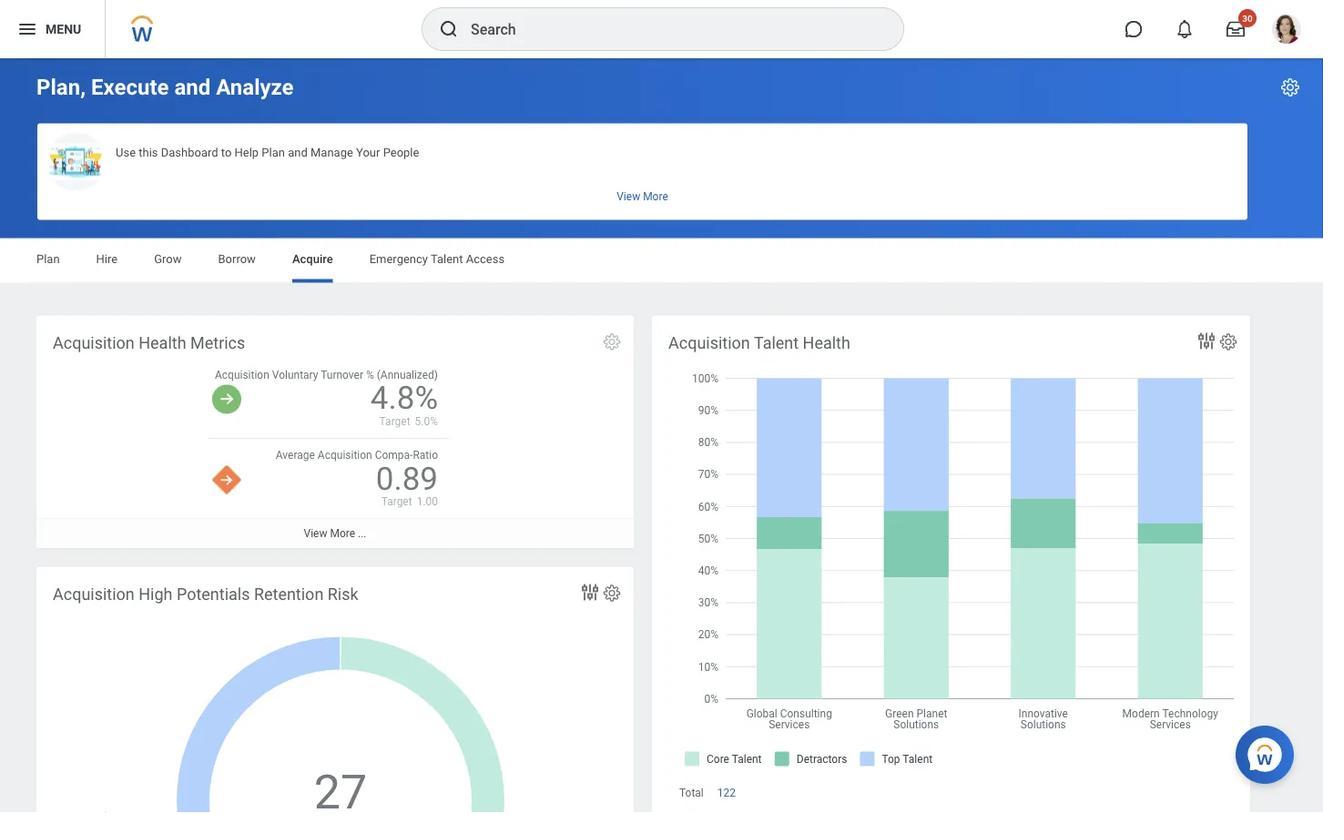 Task type: locate. For each thing, give the bounding box(es) containing it.
0 vertical spatial target
[[380, 415, 411, 428]]

talent
[[431, 252, 463, 266], [754, 333, 799, 353]]

1 horizontal spatial and
[[288, 145, 308, 159]]

analyze
[[216, 74, 294, 100]]

turnover
[[321, 369, 364, 381]]

0 horizontal spatial talent
[[431, 252, 463, 266]]

average
[[276, 449, 315, 462]]

1 vertical spatial target
[[381, 496, 412, 508]]

more
[[330, 528, 355, 540]]

target
[[380, 415, 411, 428], [381, 496, 412, 508]]

metrics
[[190, 333, 245, 353]]

potentials
[[177, 585, 250, 604]]

1 vertical spatial talent
[[754, 333, 799, 353]]

0.89 target 1.00
[[376, 460, 438, 508]]

acquisition voluntary turnover % (annualized)
[[215, 369, 438, 381]]

retention
[[254, 585, 324, 604]]

manage
[[311, 145, 353, 159]]

0 vertical spatial plan
[[262, 145, 285, 159]]

1 horizontal spatial health
[[803, 333, 851, 353]]

people
[[383, 145, 420, 159]]

configure acquisition health metrics image
[[602, 332, 622, 352]]

Search Workday  search field
[[471, 9, 867, 49]]

plan inside button
[[262, 145, 285, 159]]

risk
[[328, 585, 359, 604]]

target inside 0.89 target 1.00
[[381, 496, 412, 508]]

0 horizontal spatial and
[[174, 74, 211, 100]]

acquisition
[[53, 333, 135, 353], [669, 333, 751, 353], [215, 369, 270, 381], [318, 449, 372, 462], [53, 585, 135, 604]]

plan right 'help'
[[262, 145, 285, 159]]

plan,
[[36, 74, 86, 100]]

ratio
[[413, 449, 438, 462]]

configure acquisition high potentials retention risk image
[[602, 584, 622, 604]]

tab list
[[18, 239, 1306, 283]]

total
[[680, 787, 704, 800]]

health
[[139, 333, 186, 353], [803, 333, 851, 353]]

target left 5.0%
[[380, 415, 411, 428]]

configure and view chart data image
[[1196, 330, 1218, 352]]

acquisition for acquisition voluntary turnover % (annualized)
[[215, 369, 270, 381]]

acquisition high potentials retention risk element
[[36, 567, 634, 814]]

and
[[174, 74, 211, 100], [288, 145, 308, 159]]

emergency talent access
[[370, 252, 505, 266]]

plan left "hire"
[[36, 252, 60, 266]]

access
[[466, 252, 505, 266]]

main content
[[0, 58, 1324, 814]]

1.00
[[417, 496, 438, 508]]

0 vertical spatial and
[[174, 74, 211, 100]]

target left 1.00 at the left bottom of the page
[[381, 496, 412, 508]]

1 horizontal spatial talent
[[754, 333, 799, 353]]

and left analyze
[[174, 74, 211, 100]]

acquisition for acquisition health metrics
[[53, 333, 135, 353]]

1 horizontal spatial plan
[[262, 145, 285, 159]]

0 horizontal spatial plan
[[36, 252, 60, 266]]

0.89
[[376, 460, 438, 497]]

borrow
[[218, 252, 256, 266]]

use
[[116, 145, 136, 159]]

configure acquisition talent health image
[[1219, 332, 1239, 352]]

target inside 4.8% target 5.0%
[[380, 415, 411, 428]]

acquisition health metrics element
[[36, 316, 634, 549]]

talent inside tab list
[[431, 252, 463, 266]]

to
[[221, 145, 232, 159]]

execute
[[91, 74, 169, 100]]

justify image
[[16, 18, 38, 40]]

acquisition high potentials retention risk
[[53, 585, 359, 604]]

view more ... link
[[36, 518, 634, 549]]

acquisition talent health element
[[652, 316, 1251, 814]]

plan
[[262, 145, 285, 159], [36, 252, 60, 266]]

1 vertical spatial and
[[288, 145, 308, 159]]

notifications large image
[[1176, 20, 1195, 38]]

%
[[366, 369, 374, 381]]

dashboard
[[161, 145, 218, 159]]

and left manage
[[288, 145, 308, 159]]

0 horizontal spatial health
[[139, 333, 186, 353]]

0 vertical spatial talent
[[431, 252, 463, 266]]

1 vertical spatial plan
[[36, 252, 60, 266]]



Task type: describe. For each thing, give the bounding box(es) containing it.
plan inside tab list
[[36, 252, 60, 266]]

target for 4.8%
[[380, 415, 411, 428]]

voluntary
[[272, 369, 318, 381]]

plan, execute and analyze
[[36, 74, 294, 100]]

menu
[[46, 22, 81, 37]]

1 health from the left
[[139, 333, 186, 353]]

help
[[235, 145, 259, 159]]

2 health from the left
[[803, 333, 851, 353]]

use this dashboard to help plan and manage your people
[[116, 145, 420, 159]]

...
[[358, 528, 367, 540]]

5.0%
[[415, 415, 438, 428]]

configure and view chart data image
[[580, 582, 601, 604]]

inbox large image
[[1227, 20, 1246, 38]]

4.8% target 5.0%
[[371, 380, 438, 428]]

emergency
[[370, 252, 428, 266]]

search image
[[438, 18, 460, 40]]

hire
[[96, 252, 118, 266]]

your
[[356, 145, 380, 159]]

acquisition for acquisition talent health
[[669, 333, 751, 353]]

122
[[718, 787, 736, 800]]

this
[[139, 145, 158, 159]]

and inside button
[[288, 145, 308, 159]]

compa-
[[375, 449, 413, 462]]

4.8%
[[371, 380, 438, 417]]

talent for emergency
[[431, 252, 463, 266]]

neutral bad image
[[212, 465, 241, 495]]

acquisition health metrics
[[53, 333, 245, 353]]

use this dashboard to help plan and manage your people button
[[37, 123, 1248, 220]]

neutral good image
[[212, 385, 241, 414]]

menu button
[[0, 0, 105, 58]]

acquisition talent health
[[669, 333, 851, 353]]

30
[[1243, 13, 1254, 24]]

122 button
[[718, 786, 739, 801]]

main content containing 4.8%
[[0, 58, 1324, 814]]

configure this page image
[[1280, 77, 1302, 98]]

view more ...
[[304, 528, 367, 540]]

profile logan mcneil image
[[1273, 15, 1302, 47]]

menu banner
[[0, 0, 1324, 58]]

target for 0.89
[[381, 496, 412, 508]]

average acquisition compa-ratio
[[276, 449, 438, 462]]

(annualized)
[[377, 369, 438, 381]]

view
[[304, 528, 328, 540]]

talent for acquisition
[[754, 333, 799, 353]]

tab list containing plan
[[18, 239, 1306, 283]]

grow
[[154, 252, 182, 266]]

30 button
[[1216, 9, 1257, 49]]

acquisition for acquisition high potentials retention risk
[[53, 585, 135, 604]]

high
[[139, 585, 173, 604]]

acquire
[[292, 252, 333, 266]]



Task type: vqa. For each thing, say whether or not it's contained in the screenshot.
the left (Los
no



